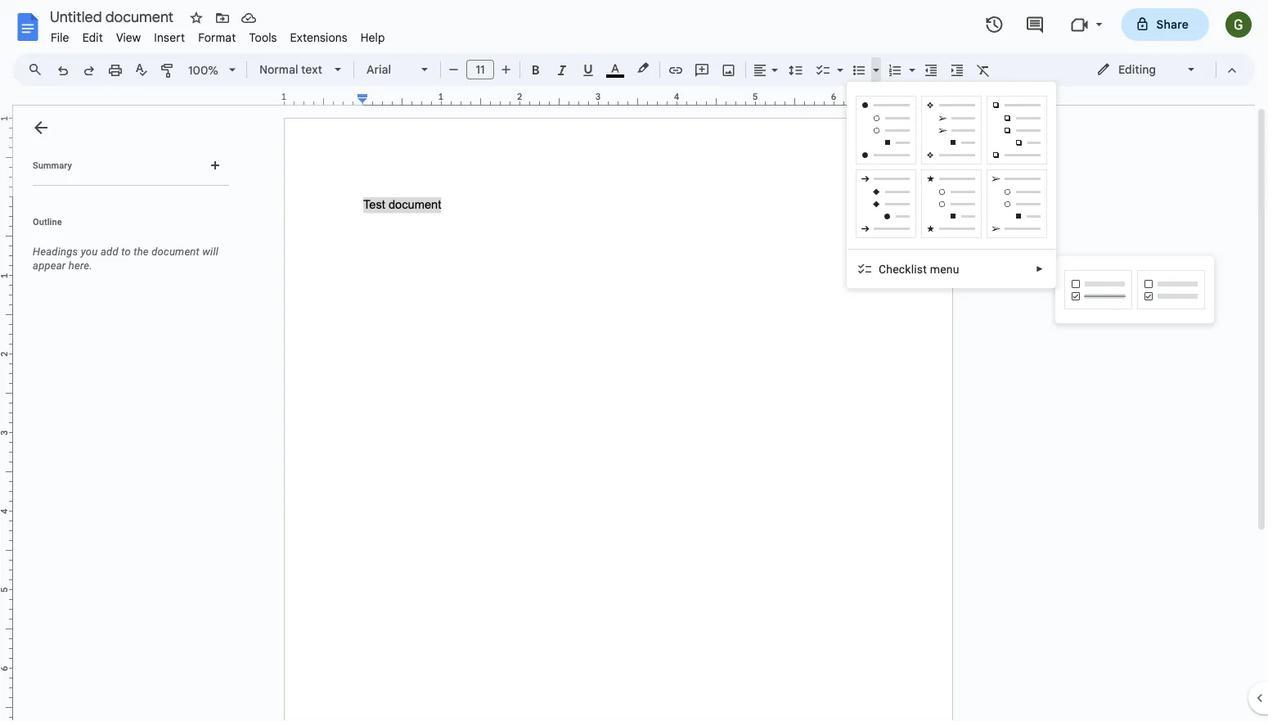 Task type: locate. For each thing, give the bounding box(es) containing it.
c h ecklist menu
[[879, 262, 960, 276]]

align image
[[751, 58, 770, 81]]

headings
[[33, 246, 78, 258]]

add
[[101, 246, 119, 258]]

help menu item
[[354, 28, 392, 47]]

help
[[361, 30, 385, 45]]

text color image
[[607, 58, 625, 78]]

appear
[[33, 259, 66, 272]]

row
[[854, 93, 1050, 167], [854, 167, 1050, 241], [1062, 268, 1208, 312]]

ecklist
[[893, 262, 927, 276]]

arial option
[[367, 58, 412, 81]]

menu bar
[[44, 21, 392, 48]]

Rename text field
[[44, 7, 183, 26]]

insert
[[154, 30, 185, 45]]

you
[[81, 246, 98, 258]]

checklist menu image
[[833, 59, 844, 65]]

Menus field
[[20, 58, 56, 81]]

insert image image
[[720, 58, 739, 81]]

headings you add to the document will appear here.
[[33, 246, 219, 272]]

►
[[1036, 264, 1044, 274]]

application
[[0, 0, 1269, 721]]

menu
[[847, 82, 1057, 288]]

top margin image
[[0, 119, 12, 201]]

styles list. normal text selected. option
[[259, 58, 325, 81]]

row 2. column 2. star, hollow, square element
[[922, 169, 982, 238]]

format menu item
[[192, 28, 243, 47]]

highlight color image
[[634, 58, 652, 78]]

Font size text field
[[467, 60, 494, 79]]

share
[[1157, 17, 1189, 32]]

menu bar inside menu bar 'banner'
[[44, 21, 392, 48]]

tools
[[249, 30, 277, 45]]

application containing share
[[0, 0, 1269, 721]]

to
[[121, 246, 131, 258]]

menu bar containing file
[[44, 21, 392, 48]]

view menu item
[[110, 28, 148, 47]]

add comment image
[[945, 175, 964, 194]]

row 1. column 1. bullet, hollow, square element
[[856, 96, 917, 165]]

suggest edits image
[[945, 240, 964, 260]]

h
[[887, 262, 893, 276]]

format
[[198, 30, 236, 45]]

share button
[[1122, 8, 1210, 41]]

menu containing c
[[847, 82, 1057, 288]]



Task type: vqa. For each thing, say whether or not it's contained in the screenshot.
Document in the left of the page
yes



Task type: describe. For each thing, give the bounding box(es) containing it.
edit
[[82, 30, 103, 45]]

text
[[301, 62, 322, 77]]

normal text
[[259, 62, 322, 77]]

line & paragraph spacing image
[[787, 58, 806, 81]]

file
[[51, 30, 69, 45]]

summary heading
[[33, 159, 72, 172]]

Zoom text field
[[184, 59, 223, 82]]

row 1. column 3. checkbox element
[[987, 96, 1048, 165]]

row 1. column 1. strikethrough text when checked element
[[1065, 270, 1133, 309]]

edit menu item
[[76, 28, 110, 47]]

menu bar banner
[[0, 0, 1269, 721]]

view
[[116, 30, 141, 45]]

checklist menu h element
[[879, 262, 965, 276]]

Star checkbox
[[185, 7, 208, 29]]

summary
[[33, 160, 72, 170]]

mode and view toolbar
[[1085, 53, 1246, 86]]

editing
[[1119, 62, 1156, 77]]

main toolbar
[[48, 0, 1044, 465]]

tools menu item
[[243, 28, 284, 47]]

normal
[[259, 62, 298, 77]]

left margin image
[[285, 92, 368, 105]]

document outline element
[[13, 106, 236, 721]]

row 2. column 3. 3d arrow, hollow, square element
[[987, 169, 1048, 238]]

row 1. column 2. crossed diamond, 3d arrow, square element
[[922, 96, 982, 165]]

will
[[202, 246, 219, 258]]

outline
[[33, 217, 62, 227]]

extensions
[[290, 30, 348, 45]]

menu
[[930, 262, 960, 276]]

outline heading
[[13, 215, 236, 238]]

here.
[[69, 259, 92, 272]]

c
[[879, 262, 887, 276]]

1
[[281, 91, 287, 102]]

extensions menu item
[[284, 28, 354, 47]]

document
[[152, 246, 200, 258]]

row 2. column 1. arrow, diamond, bullet element
[[856, 169, 917, 238]]

row 1. column 2. do not strikethrough text when checked element
[[1138, 270, 1206, 309]]

add emoji reaction image
[[945, 207, 964, 227]]

arial
[[367, 62, 391, 77]]

Zoom field
[[182, 58, 243, 83]]

file menu item
[[44, 28, 76, 47]]

insert menu item
[[148, 28, 192, 47]]

Font size field
[[467, 60, 501, 80]]

the
[[134, 246, 149, 258]]

editing button
[[1085, 57, 1209, 82]]

right margin image
[[869, 92, 952, 105]]



